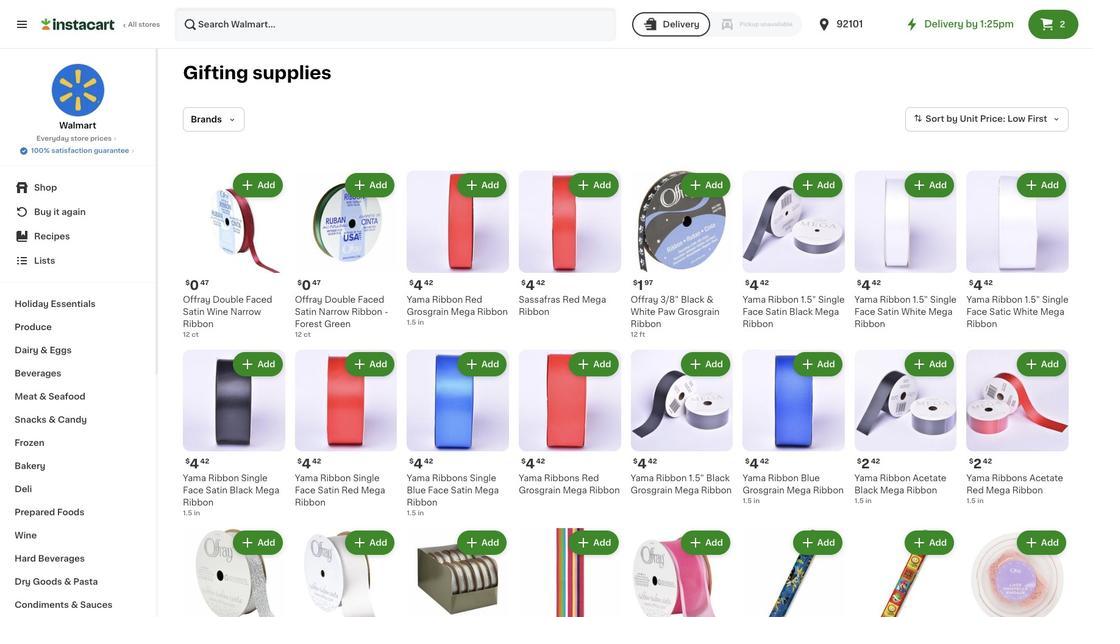 Task type: vqa. For each thing, say whether or not it's contained in the screenshot.
tomatoes,
no



Task type: describe. For each thing, give the bounding box(es) containing it.
ribbon inside offray double faced satin narrow ribbon - forest green 12 ct
[[352, 308, 383, 316]]

ribbon inside yama ribbons red grosgrain mega ribbon
[[589, 487, 620, 495]]

1 vertical spatial wine
[[15, 532, 37, 540]]

4 for yama ribbon 1.5" single face satin white mega ribbon
[[862, 279, 871, 292]]

1.5 for yama ribbons acetate red mega ribbon
[[967, 498, 976, 505]]

essentials
[[51, 300, 96, 309]]

first
[[1028, 115, 1048, 123]]

everyday store prices link
[[36, 134, 119, 144]]

dairy
[[15, 346, 38, 355]]

42 for yama ribbons acetate red mega ribbon
[[983, 459, 993, 466]]

100%
[[31, 148, 50, 154]]

offray for wine
[[183, 296, 211, 304]]

in inside the yama ribbon single face satin black mega ribbon 1.5 in
[[194, 511, 200, 517]]

$ 4 42 for yama ribbon single face satin red mega ribbon
[[297, 458, 321, 471]]

ft
[[640, 332, 645, 338]]

prices
[[90, 135, 112, 142]]

hard
[[15, 555, 36, 564]]

stores
[[138, 21, 160, 28]]

12 inside the offray 3/8" black & white paw grosgrain ribbon 12 ft
[[631, 332, 638, 338]]

grosgrain inside the offray 3/8" black & white paw grosgrain ribbon 12 ft
[[678, 308, 720, 316]]

yama ribbon 1.5" single face satic white mega ribbon
[[967, 296, 1069, 329]]

red inside yama ribbon red grosgrain mega ribbon 1.5 in
[[465, 296, 483, 304]]

eggs
[[50, 346, 72, 355]]

red inside yama ribbons acetate red mega ribbon 1.5 in
[[967, 487, 984, 495]]

47 for wine
[[200, 280, 209, 286]]

1.5" for yama ribbon 1.5" black grosgrain mega ribbon
[[689, 475, 704, 483]]

unit
[[960, 115, 979, 123]]

sassafras red mega ribbon
[[519, 296, 606, 316]]

single inside yama ribbon 1.5" single face satic white mega ribbon
[[1043, 296, 1069, 304]]

buy it again
[[34, 208, 86, 217]]

holiday
[[15, 300, 49, 309]]

42 for yama ribbon single face satin red mega ribbon
[[312, 459, 321, 466]]

snacks & candy link
[[7, 409, 148, 432]]

meat & seafood link
[[7, 385, 148, 409]]

42 for yama ribbon 1.5" black grosgrain mega ribbon
[[648, 459, 657, 466]]

ribbon inside yama ribbons acetate red mega ribbon 1.5 in
[[1013, 487, 1044, 495]]

ribbon inside the offray 3/8" black & white paw grosgrain ribbon 12 ft
[[631, 320, 662, 329]]

offray for narrow
[[295, 296, 323, 304]]

hard beverages link
[[7, 548, 148, 571]]

$ for yama ribbons single blue face satin mega ribbon
[[409, 459, 414, 466]]

seafood
[[49, 393, 85, 401]]

lists link
[[7, 249, 148, 273]]

bakery link
[[7, 455, 148, 478]]

$ for yama ribbon red grosgrain mega ribbon
[[409, 280, 414, 286]]

prepared foods
[[15, 509, 84, 517]]

add inside product "group"
[[706, 181, 723, 190]]

by for delivery
[[966, 20, 978, 29]]

white for yama ribbon 1.5" single face satin white mega ribbon
[[902, 308, 927, 316]]

ribbons for 4
[[432, 475, 468, 483]]

condiments
[[15, 601, 69, 610]]

buy it again link
[[7, 200, 148, 224]]

ribbon inside yama ribbons single blue face satin mega ribbon 1.5 in
[[407, 499, 438, 508]]

delivery by 1:25pm link
[[905, 17, 1014, 32]]

produce
[[15, 323, 52, 332]]

price:
[[981, 115, 1006, 123]]

yama ribbon single face satin red mega ribbon
[[295, 475, 385, 508]]

2 button
[[1029, 10, 1079, 39]]

in for yama ribbons acetate red mega ribbon
[[978, 498, 984, 505]]

4 for yama ribbon 1.5" single face satin black mega ribbon
[[750, 279, 759, 292]]

snacks
[[15, 416, 47, 425]]

1.5 for yama ribbon red grosgrain mega ribbon
[[407, 319, 416, 326]]

service type group
[[633, 12, 803, 37]]

face inside the yama ribbon single face satin black mega ribbon 1.5 in
[[183, 487, 204, 495]]

$ 2 42 for ribbons
[[969, 458, 993, 471]]

3/8"
[[661, 296, 679, 304]]

gifting supplies
[[183, 64, 332, 82]]

offray double faced satin narrow ribbon - forest green 12 ct
[[295, 296, 388, 338]]

satin inside yama ribbon single face satin red mega ribbon
[[318, 487, 340, 495]]

guarantee
[[94, 148, 129, 154]]

1.5" for yama ribbon 1.5" single face satin white mega ribbon
[[913, 296, 928, 304]]

walmart
[[59, 121, 96, 130]]

yama for yama ribbon acetate black mega ribbon 1.5 in
[[855, 475, 878, 483]]

acetate for yama ribbons acetate red mega ribbon
[[1030, 475, 1064, 483]]

42 for yama ribbon blue grosgrain mega ribbon
[[760, 459, 769, 466]]

$ for yama ribbon blue grosgrain mega ribbon
[[745, 459, 750, 466]]

mega inside the yama ribbon single face satin black mega ribbon 1.5 in
[[255, 487, 280, 495]]

narrow inside offray double faced satin narrow ribbon - forest green 12 ct
[[319, 308, 350, 316]]

snacks & candy
[[15, 416, 87, 425]]

1:25pm
[[981, 20, 1014, 29]]

supplies
[[253, 64, 332, 82]]

pasta
[[73, 578, 98, 587]]

yama ribbons single blue face satin mega ribbon 1.5 in
[[407, 475, 499, 517]]

$ for yama ribbon 1.5" black grosgrain mega ribbon
[[633, 459, 638, 466]]

42 for yama ribbons single blue face satin mega ribbon
[[424, 459, 433, 466]]

in for yama ribbon red grosgrain mega ribbon
[[418, 319, 424, 326]]

prepared foods link
[[7, 501, 148, 525]]

92101
[[837, 20, 863, 29]]

sassafras
[[519, 296, 561, 304]]

$ 2 42 for ribbon
[[857, 458, 881, 471]]

everyday store prices
[[36, 135, 112, 142]]

faced for ribbon
[[358, 296, 384, 304]]

sort by
[[926, 115, 958, 123]]

mega inside yama ribbon single face satin red mega ribbon
[[361, 487, 385, 495]]

satic
[[990, 308, 1012, 316]]

delivery button
[[633, 12, 711, 37]]

mega inside yama ribbon acetate black mega ribbon 1.5 in
[[881, 487, 905, 495]]

$ 0 47 for offray double faced satin wine narrow ribbon
[[185, 279, 209, 292]]

yama for yama ribbon red grosgrain mega ribbon 1.5 in
[[407, 296, 430, 304]]

yama for yama ribbon single face satin black mega ribbon 1.5 in
[[183, 475, 206, 483]]

$ 4 42 for yama ribbon 1.5" single face satin black mega ribbon
[[745, 279, 769, 292]]

bakery
[[15, 462, 46, 471]]

beverages link
[[7, 362, 148, 385]]

single inside yama ribbons single blue face satin mega ribbon 1.5 in
[[470, 475, 496, 483]]

white inside the offray 3/8" black & white paw grosgrain ribbon 12 ft
[[631, 308, 656, 316]]

wine link
[[7, 525, 148, 548]]

narrow inside offray double faced satin wine narrow ribbon 12 ct
[[231, 308, 261, 316]]

$ for yama ribbon 1.5" single face satin black mega ribbon
[[745, 280, 750, 286]]

4 for yama ribbon 1.5" black grosgrain mega ribbon
[[638, 458, 647, 471]]

$ 4 42 for yama ribbons red grosgrain mega ribbon
[[521, 458, 545, 471]]

wine inside offray double faced satin wine narrow ribbon 12 ct
[[207, 308, 228, 316]]

yama ribbon single face satin black mega ribbon 1.5 in
[[183, 475, 280, 517]]

ct inside offray double faced satin wine narrow ribbon 12 ct
[[192, 332, 199, 338]]

mega inside yama ribbon red grosgrain mega ribbon 1.5 in
[[451, 308, 475, 316]]

in for yama ribbon blue grosgrain mega ribbon
[[754, 498, 760, 505]]

yama for yama ribbons red grosgrain mega ribbon
[[519, 475, 542, 483]]

mega inside yama ribbon 1.5" single face satin black mega ribbon
[[815, 308, 840, 316]]

Search field
[[176, 9, 616, 40]]

delivery for delivery by 1:25pm
[[925, 20, 964, 29]]

$ for yama ribbon single face satin black mega ribbon
[[185, 459, 190, 466]]

ct inside offray double faced satin narrow ribbon - forest green 12 ct
[[304, 332, 311, 338]]

single inside the yama ribbon single face satin black mega ribbon 1.5 in
[[241, 475, 268, 483]]

it
[[54, 208, 60, 217]]

$ 4 42 for yama ribbon blue grosgrain mega ribbon
[[745, 458, 769, 471]]

delivery by 1:25pm
[[925, 20, 1014, 29]]

2 for yama ribbon acetate black mega ribbon
[[862, 458, 870, 471]]

yama for yama ribbon blue grosgrain mega ribbon 1.5 in
[[743, 475, 766, 483]]

Unit Price: Low First Sort by field
[[906, 107, 1069, 132]]

lists
[[34, 257, 55, 265]]

100% satisfaction guarantee button
[[19, 144, 137, 156]]

gifting
[[183, 64, 248, 82]]

black inside yama ribbon 1.5" single face satin black mega ribbon
[[790, 308, 813, 316]]

1.5 inside the yama ribbon single face satin black mega ribbon 1.5 in
[[183, 511, 192, 517]]

offray 3/8" black & white paw grosgrain ribbon 12 ft
[[631, 296, 720, 338]]

everyday
[[36, 135, 69, 142]]

mega inside yama ribbon 1.5" single face satin white mega ribbon
[[929, 308, 953, 316]]

42 for yama ribbon 1.5" single face satic white mega ribbon
[[984, 280, 993, 286]]

sort
[[926, 115, 945, 123]]

$ for offray double faced satin wine narrow ribbon
[[185, 280, 190, 286]]

red inside yama ribbon single face satin red mega ribbon
[[342, 487, 359, 495]]

buy
[[34, 208, 51, 217]]

4 for yama ribbon single face satin red mega ribbon
[[302, 458, 311, 471]]

$ 0 47 for offray double faced satin narrow ribbon - forest green
[[297, 279, 321, 292]]

product group containing 1
[[631, 171, 733, 340]]

by for sort
[[947, 115, 958, 123]]

$ for yama ribbon 1.5" single face satic white mega ribbon
[[969, 280, 974, 286]]

yama for yama ribbons single blue face satin mega ribbon 1.5 in
[[407, 475, 430, 483]]

$ 4 42 for yama ribbon 1.5" single face satic white mega ribbon
[[969, 279, 993, 292]]

$ for yama ribbon 1.5" single face satin white mega ribbon
[[857, 280, 862, 286]]

walmart logo image
[[51, 63, 105, 117]]

all stores
[[128, 21, 160, 28]]

yama ribbon blue grosgrain mega ribbon 1.5 in
[[743, 475, 844, 505]]

black inside the yama ribbon single face satin black mega ribbon 1.5 in
[[230, 487, 253, 495]]

1.5" for yama ribbon 1.5" single face satic white mega ribbon
[[1025, 296, 1040, 304]]

goods
[[33, 578, 62, 587]]

black inside yama ribbon acetate black mega ribbon 1.5 in
[[855, 487, 878, 495]]

candy
[[58, 416, 87, 425]]

4 for sassafras red mega ribbon
[[526, 279, 535, 292]]

shop link
[[7, 176, 148, 200]]

faced for narrow
[[246, 296, 272, 304]]

satisfaction
[[51, 148, 92, 154]]

0 for offray double faced satin narrow ribbon - forest green
[[302, 279, 311, 292]]

dry
[[15, 578, 31, 587]]

yama ribbons red grosgrain mega ribbon
[[519, 475, 620, 495]]

dry goods & pasta
[[15, 578, 98, 587]]

1.5 for yama ribbon blue grosgrain mega ribbon
[[743, 498, 752, 505]]

& left pasta
[[64, 578, 71, 587]]

yama ribbon acetate black mega ribbon 1.5 in
[[855, 475, 947, 505]]

42 for yama ribbon 1.5" single face satin white mega ribbon
[[872, 280, 881, 286]]

meat
[[15, 393, 37, 401]]

42 for yama ribbon acetate black mega ribbon
[[871, 459, 881, 466]]

97
[[645, 280, 653, 286]]



Task type: locate. For each thing, give the bounding box(es) containing it.
satin inside yama ribbon 1.5" single face satin white mega ribbon
[[878, 308, 900, 316]]

single
[[819, 296, 845, 304], [931, 296, 957, 304], [1043, 296, 1069, 304], [241, 475, 268, 483], [353, 475, 380, 483], [470, 475, 496, 483]]

3 white from the left
[[1014, 308, 1039, 316]]

$ 4 42 up yama ribbon single face satin red mega ribbon
[[297, 458, 321, 471]]

1.5" for yama ribbon 1.5" single face satin black mega ribbon
[[801, 296, 816, 304]]

brands button
[[183, 107, 245, 132]]

holiday essentials link
[[7, 293, 148, 316]]

grosgrain inside yama ribbons red grosgrain mega ribbon
[[519, 487, 561, 495]]

acetate inside yama ribbons acetate red mega ribbon 1.5 in
[[1030, 475, 1064, 483]]

yama inside yama ribbon 1.5" single face satin black mega ribbon
[[743, 296, 766, 304]]

red inside yama ribbons red grosgrain mega ribbon
[[582, 475, 599, 483]]

store
[[71, 135, 89, 142]]

0 horizontal spatial faced
[[246, 296, 272, 304]]

0 horizontal spatial narrow
[[231, 308, 261, 316]]

satin inside offray double faced satin wine narrow ribbon 12 ct
[[183, 308, 205, 316]]

3 offray from the left
[[631, 296, 659, 304]]

4 for yama ribbon single face satin black mega ribbon
[[190, 458, 199, 471]]

$ for yama ribbons red grosgrain mega ribbon
[[521, 459, 526, 466]]

3 ribbons from the left
[[992, 475, 1028, 483]]

all
[[128, 21, 137, 28]]

$
[[185, 280, 190, 286], [297, 280, 302, 286], [409, 280, 414, 286], [521, 280, 526, 286], [633, 280, 638, 286], [745, 280, 750, 286], [857, 280, 862, 286], [969, 280, 974, 286], [185, 459, 190, 466], [297, 459, 302, 466], [409, 459, 414, 466], [521, 459, 526, 466], [633, 459, 638, 466], [745, 459, 750, 466], [857, 459, 862, 466], [969, 459, 974, 466]]

1 horizontal spatial $ 2 42
[[969, 458, 993, 471]]

$ left 97
[[633, 280, 638, 286]]

offray double faced satin wine narrow ribbon 12 ct
[[183, 296, 272, 338]]

blue inside yama ribbons single blue face satin mega ribbon 1.5 in
[[407, 487, 426, 495]]

& left sauces
[[71, 601, 78, 610]]

1 offray from the left
[[183, 296, 211, 304]]

4 up yama ribbon single face satin red mega ribbon
[[302, 458, 311, 471]]

0 horizontal spatial blue
[[407, 487, 426, 495]]

face inside yama ribbon 1.5" single face satin black mega ribbon
[[743, 308, 764, 316]]

offray
[[183, 296, 211, 304], [295, 296, 323, 304], [631, 296, 659, 304]]

blue inside 'yama ribbon blue grosgrain mega ribbon 1.5 in'
[[801, 475, 820, 483]]

1 horizontal spatial double
[[325, 296, 356, 304]]

mega
[[582, 296, 606, 304], [451, 308, 475, 316], [815, 308, 840, 316], [929, 308, 953, 316], [1041, 308, 1065, 316], [255, 487, 280, 495], [361, 487, 385, 495], [475, 487, 499, 495], [563, 487, 587, 495], [675, 487, 699, 495], [787, 487, 811, 495], [881, 487, 905, 495], [986, 487, 1011, 495]]

2 acetate from the left
[[1030, 475, 1064, 483]]

4 up yama ribbon 1.5" single face satic white mega ribbon
[[974, 279, 983, 292]]

black inside the offray 3/8" black & white paw grosgrain ribbon 12 ft
[[681, 296, 705, 304]]

$ up yama ribbons red grosgrain mega ribbon
[[521, 459, 526, 466]]

double inside offray double faced satin narrow ribbon - forest green 12 ct
[[325, 296, 356, 304]]

2
[[1060, 20, 1066, 29], [862, 458, 870, 471], [974, 458, 982, 471]]

yama ribbon 1.5" single face satin black mega ribbon
[[743, 296, 845, 329]]

$ up forest
[[297, 280, 302, 286]]

face for yama ribbon 1.5" single face satin black mega ribbon
[[743, 308, 764, 316]]

47 up offray double faced satin wine narrow ribbon 12 ct
[[200, 280, 209, 286]]

yama ribbon red grosgrain mega ribbon 1.5 in
[[407, 296, 508, 326]]

holiday essentials
[[15, 300, 96, 309]]

0 vertical spatial by
[[966, 20, 978, 29]]

0 horizontal spatial 12
[[183, 332, 190, 338]]

in for yama ribbon acetate black mega ribbon
[[866, 498, 872, 505]]

42 up the yama ribbon single face satin black mega ribbon 1.5 in
[[200, 459, 209, 466]]

0 horizontal spatial offray
[[183, 296, 211, 304]]

4 for yama ribbons single blue face satin mega ribbon
[[414, 458, 423, 471]]

brands
[[191, 115, 222, 124]]

2 12 from the left
[[295, 332, 302, 338]]

& inside the offray 3/8" black & white paw grosgrain ribbon 12 ft
[[707, 296, 714, 304]]

1.5 inside yama ribbon red grosgrain mega ribbon 1.5 in
[[407, 319, 416, 326]]

dairy & eggs link
[[7, 339, 148, 362]]

$ 0 47
[[185, 279, 209, 292], [297, 279, 321, 292]]

$ 4 42 up yama ribbon 1.5" single face satin white mega ribbon at right
[[857, 279, 881, 292]]

4 for yama ribbons red grosgrain mega ribbon
[[526, 458, 535, 471]]

add button inside product "group"
[[682, 174, 730, 196]]

$ 0 47 up forest
[[297, 279, 321, 292]]

1 horizontal spatial offray
[[295, 296, 323, 304]]

$ 4 42 up sassafras at the top of the page
[[521, 279, 545, 292]]

2 horizontal spatial 2
[[1060, 20, 1066, 29]]

$ 4 42 up yama ribbons red grosgrain mega ribbon
[[521, 458, 545, 471]]

beverages up dry goods & pasta
[[38, 555, 85, 564]]

face inside yama ribbons single blue face satin mega ribbon 1.5 in
[[428, 487, 449, 495]]

4 up the yama ribbon single face satin black mega ribbon 1.5 in
[[190, 458, 199, 471]]

$ up yama ribbon acetate black mega ribbon 1.5 in
[[857, 459, 862, 466]]

$ 4 42 for yama ribbon 1.5" single face satin white mega ribbon
[[857, 279, 881, 292]]

satin inside offray double faced satin narrow ribbon - forest green 12 ct
[[295, 308, 317, 316]]

deli link
[[7, 478, 148, 501]]

white inside yama ribbon 1.5" single face satic white mega ribbon
[[1014, 308, 1039, 316]]

42 up yama ribbon single face satin red mega ribbon
[[312, 459, 321, 466]]

42 up yama ribbon acetate black mega ribbon 1.5 in
[[871, 459, 881, 466]]

1.5 inside yama ribbons single blue face satin mega ribbon 1.5 in
[[407, 511, 416, 517]]

mega inside 'yama ribbon blue grosgrain mega ribbon 1.5 in'
[[787, 487, 811, 495]]

$ for sassafras red mega ribbon
[[521, 280, 526, 286]]

0 horizontal spatial 0
[[190, 279, 199, 292]]

1 horizontal spatial faced
[[358, 296, 384, 304]]

yama for yama ribbon single face satin red mega ribbon
[[295, 475, 318, 483]]

1 horizontal spatial ribbons
[[544, 475, 580, 483]]

47
[[200, 280, 209, 286], [312, 280, 321, 286]]

2 horizontal spatial offray
[[631, 296, 659, 304]]

1 ribbons from the left
[[432, 475, 468, 483]]

$ for offray double faced satin narrow ribbon - forest green
[[297, 280, 302, 286]]

forest
[[295, 320, 322, 329]]

$ 4 42 up the yama ribbon single face satin black mega ribbon 1.5 in
[[185, 458, 209, 471]]

& right 3/8"
[[707, 296, 714, 304]]

2 for yama ribbons acetate red mega ribbon
[[974, 458, 982, 471]]

white
[[631, 308, 656, 316], [902, 308, 927, 316], [1014, 308, 1039, 316]]

4
[[414, 279, 423, 292], [526, 279, 535, 292], [750, 279, 759, 292], [862, 279, 871, 292], [974, 279, 983, 292], [190, 458, 199, 471], [302, 458, 311, 471], [414, 458, 423, 471], [526, 458, 535, 471], [638, 458, 647, 471], [750, 458, 759, 471]]

recipes link
[[7, 224, 148, 249]]

double for wine
[[213, 296, 244, 304]]

$ up yama ribbon 1.5" single face satin white mega ribbon at right
[[857, 280, 862, 286]]

1.5 inside 'yama ribbon blue grosgrain mega ribbon 1.5 in'
[[743, 498, 752, 505]]

grosgrain
[[407, 308, 449, 316], [678, 308, 720, 316], [519, 487, 561, 495], [631, 487, 673, 495], [743, 487, 785, 495]]

in
[[418, 319, 424, 326], [754, 498, 760, 505], [866, 498, 872, 505], [978, 498, 984, 505], [194, 511, 200, 517], [418, 511, 424, 517]]

1 vertical spatial blue
[[407, 487, 426, 495]]

acetate inside yama ribbon acetate black mega ribbon 1.5 in
[[913, 475, 947, 483]]

$ up yama ribbon single face satin red mega ribbon
[[297, 459, 302, 466]]

delivery for delivery
[[663, 20, 700, 29]]

satin inside the yama ribbon single face satin black mega ribbon 1.5 in
[[206, 487, 228, 495]]

ribbon
[[432, 296, 463, 304], [768, 296, 799, 304], [880, 296, 911, 304], [992, 296, 1023, 304], [352, 308, 383, 316], [477, 308, 508, 316], [519, 308, 550, 316], [183, 320, 214, 329], [631, 320, 662, 329], [743, 320, 774, 329], [855, 320, 886, 329], [967, 320, 998, 329], [208, 475, 239, 483], [320, 475, 351, 483], [656, 475, 687, 483], [768, 475, 799, 483], [880, 475, 911, 483], [589, 487, 620, 495], [701, 487, 732, 495], [813, 487, 844, 495], [907, 487, 938, 495], [1013, 487, 1044, 495], [183, 499, 214, 508], [295, 499, 326, 508], [407, 499, 438, 508]]

1 horizontal spatial $ 0 47
[[297, 279, 321, 292]]

1.5" inside yama ribbon 1.5" single face satin black mega ribbon
[[801, 296, 816, 304]]

unit price: low first
[[960, 115, 1048, 123]]

ribbons inside yama ribbons acetate red mega ribbon 1.5 in
[[992, 475, 1028, 483]]

white inside yama ribbon 1.5" single face satin white mega ribbon
[[902, 308, 927, 316]]

ribbon inside sassafras red mega ribbon
[[519, 308, 550, 316]]

1 horizontal spatial white
[[902, 308, 927, 316]]

$ up yama ribbon 1.5" black grosgrain mega ribbon
[[633, 459, 638, 466]]

$ 2 42 up yama ribbons acetate red mega ribbon 1.5 in at the bottom right
[[969, 458, 993, 471]]

foods
[[57, 509, 84, 517]]

42 for yama ribbon single face satin black mega ribbon
[[200, 459, 209, 466]]

all stores link
[[41, 7, 161, 41]]

42 for yama ribbon 1.5" single face satin black mega ribbon
[[760, 280, 769, 286]]

0 for offray double faced satin wine narrow ribbon
[[190, 279, 199, 292]]

satin inside yama ribbons single blue face satin mega ribbon 1.5 in
[[451, 487, 473, 495]]

paw
[[658, 308, 676, 316]]

$ 4 42 up yama ribbons single blue face satin mega ribbon 1.5 in
[[409, 458, 433, 471]]

$ 4 42 for yama ribbon red grosgrain mega ribbon
[[409, 279, 433, 292]]

47 for narrow
[[312, 280, 321, 286]]

ribbons inside yama ribbons red grosgrain mega ribbon
[[544, 475, 580, 483]]

yama ribbon 1.5" single face satin white mega ribbon
[[855, 296, 957, 329]]

recipes
[[34, 232, 70, 241]]

2 horizontal spatial ribbons
[[992, 475, 1028, 483]]

face for yama ribbons single blue face satin mega ribbon 1.5 in
[[428, 487, 449, 495]]

$ 4 42 for yama ribbon 1.5" black grosgrain mega ribbon
[[633, 458, 657, 471]]

0 horizontal spatial wine
[[15, 532, 37, 540]]

42 for sassafras red mega ribbon
[[536, 280, 545, 286]]

dry goods & pasta link
[[7, 571, 148, 594]]

2 ct from the left
[[304, 332, 311, 338]]

face
[[743, 308, 764, 316], [855, 308, 876, 316], [967, 308, 988, 316], [183, 487, 204, 495], [295, 487, 316, 495], [428, 487, 449, 495]]

$ 4 42 for sassafras red mega ribbon
[[521, 279, 545, 292]]

satin
[[183, 308, 205, 316], [295, 308, 317, 316], [766, 308, 788, 316], [878, 308, 900, 316], [206, 487, 228, 495], [318, 487, 340, 495], [451, 487, 473, 495]]

& for sauces
[[71, 601, 78, 610]]

0 horizontal spatial $ 2 42
[[857, 458, 881, 471]]

4 up yama ribbon 1.5" single face satin black mega ribbon
[[750, 279, 759, 292]]

& for seafood
[[39, 393, 46, 401]]

0 horizontal spatial 47
[[200, 280, 209, 286]]

$ 4 42 up yama ribbon 1.5" black grosgrain mega ribbon
[[633, 458, 657, 471]]

blue
[[801, 475, 820, 483], [407, 487, 426, 495]]

2 horizontal spatial white
[[1014, 308, 1039, 316]]

& for candy
[[49, 416, 56, 425]]

1.5" inside yama ribbon 1.5" black grosgrain mega ribbon
[[689, 475, 704, 483]]

$ 4 42 up yama ribbon red grosgrain mega ribbon 1.5 in
[[409, 279, 433, 292]]

ribbon inside offray double faced satin wine narrow ribbon 12 ct
[[183, 320, 214, 329]]

1 horizontal spatial ct
[[304, 332, 311, 338]]

0 horizontal spatial $ 0 47
[[185, 279, 209, 292]]

by inside field
[[947, 115, 958, 123]]

42 up yama ribbon 1.5" single face satin black mega ribbon
[[760, 280, 769, 286]]

face for yama ribbon 1.5" single face satin white mega ribbon
[[855, 308, 876, 316]]

mega inside yama ribbon 1.5" black grosgrain mega ribbon
[[675, 487, 699, 495]]

black
[[681, 296, 705, 304], [790, 308, 813, 316], [707, 475, 730, 483], [230, 487, 253, 495], [855, 487, 878, 495]]

1 $ 2 42 from the left
[[857, 458, 881, 471]]

& for eggs
[[40, 346, 48, 355]]

1 47 from the left
[[200, 280, 209, 286]]

1.5 inside yama ribbon acetate black mega ribbon 1.5 in
[[855, 498, 864, 505]]

offray for white
[[631, 296, 659, 304]]

prepared
[[15, 509, 55, 517]]

yama inside yama ribbon 1.5" black grosgrain mega ribbon
[[631, 475, 654, 483]]

yama ribbons acetate red mega ribbon 1.5 in
[[967, 475, 1064, 505]]

4 up yama ribbons red grosgrain mega ribbon
[[526, 458, 535, 471]]

0 horizontal spatial ct
[[192, 332, 199, 338]]

offray inside offray double faced satin narrow ribbon - forest green 12 ct
[[295, 296, 323, 304]]

$ for yama ribbons acetate red mega ribbon
[[969, 459, 974, 466]]

wine
[[207, 308, 228, 316], [15, 532, 37, 540]]

1 double from the left
[[213, 296, 244, 304]]

2 faced from the left
[[358, 296, 384, 304]]

4 up yama ribbon red grosgrain mega ribbon 1.5 in
[[414, 279, 423, 292]]

ribbons inside yama ribbons single blue face satin mega ribbon 1.5 in
[[432, 475, 468, 483]]

1
[[638, 279, 644, 292]]

low
[[1008, 115, 1026, 123]]

yama inside yama ribbon red grosgrain mega ribbon 1.5 in
[[407, 296, 430, 304]]

yama for yama ribbon 1.5" black grosgrain mega ribbon
[[631, 475, 654, 483]]

1.5" inside yama ribbon 1.5" single face satin white mega ribbon
[[913, 296, 928, 304]]

12 inside offray double faced satin wine narrow ribbon 12 ct
[[183, 332, 190, 338]]

0 horizontal spatial acetate
[[913, 475, 947, 483]]

in inside yama ribbon red grosgrain mega ribbon 1.5 in
[[418, 319, 424, 326]]

0 up forest
[[302, 279, 311, 292]]

$ up yama ribbons single blue face satin mega ribbon 1.5 in
[[409, 459, 414, 466]]

mega inside yama ribbons red grosgrain mega ribbon
[[563, 487, 587, 495]]

offray inside the offray 3/8" black & white paw grosgrain ribbon 12 ft
[[631, 296, 659, 304]]

yama inside yama ribbons acetate red mega ribbon 1.5 in
[[967, 475, 990, 483]]

0 horizontal spatial 2
[[862, 458, 870, 471]]

$ 4 42 for yama ribbons single blue face satin mega ribbon
[[409, 458, 433, 471]]

1 horizontal spatial acetate
[[1030, 475, 1064, 483]]

42 up satic
[[984, 280, 993, 286]]

product group
[[183, 171, 285, 340], [295, 171, 397, 340], [407, 171, 509, 328], [519, 171, 621, 318], [631, 171, 733, 340], [743, 171, 845, 330], [855, 171, 957, 330], [967, 171, 1069, 330], [183, 350, 285, 519], [295, 350, 397, 509], [407, 350, 509, 519], [519, 350, 621, 497], [631, 350, 733, 497], [743, 350, 845, 507], [855, 350, 957, 507], [967, 350, 1069, 507], [183, 529, 285, 618], [295, 529, 397, 618], [407, 529, 509, 618], [519, 529, 621, 618], [631, 529, 733, 618], [743, 529, 845, 618], [855, 529, 957, 618], [967, 529, 1069, 618]]

2 inside button
[[1060, 20, 1066, 29]]

47 up forest
[[312, 280, 321, 286]]

$ 4 42 up yama ribbon 1.5" single face satin black mega ribbon
[[745, 279, 769, 292]]

satin inside yama ribbon 1.5" single face satin black mega ribbon
[[766, 308, 788, 316]]

sauces
[[80, 601, 113, 610]]

1 $ 0 47 from the left
[[185, 279, 209, 292]]

yama
[[407, 296, 430, 304], [743, 296, 766, 304], [855, 296, 878, 304], [967, 296, 990, 304], [183, 475, 206, 483], [295, 475, 318, 483], [407, 475, 430, 483], [519, 475, 542, 483], [631, 475, 654, 483], [743, 475, 766, 483], [855, 475, 878, 483], [967, 475, 990, 483]]

0 vertical spatial beverages
[[15, 370, 61, 378]]

grosgrain inside yama ribbon 1.5" black grosgrain mega ribbon
[[631, 487, 673, 495]]

100% satisfaction guarantee
[[31, 148, 129, 154]]

frozen link
[[7, 432, 148, 455]]

$ up yama ribbon red grosgrain mega ribbon 1.5 in
[[409, 280, 414, 286]]

-
[[385, 308, 388, 316]]

$ up yama ribbon 1.5" single face satic white mega ribbon
[[969, 280, 974, 286]]

yama for yama ribbon 1.5" single face satic white mega ribbon
[[967, 296, 990, 304]]

4 up yama ribbon 1.5" single face satin white mega ribbon at right
[[862, 279, 871, 292]]

0 horizontal spatial delivery
[[663, 20, 700, 29]]

92101 button
[[817, 7, 891, 41]]

4 up yama ribbon 1.5" black grosgrain mega ribbon
[[638, 458, 647, 471]]

again
[[62, 208, 86, 217]]

42 up yama ribbon 1.5" black grosgrain mega ribbon
[[648, 459, 657, 466]]

faced
[[246, 296, 272, 304], [358, 296, 384, 304]]

yama for yama ribbon 1.5" single face satin black mega ribbon
[[743, 296, 766, 304]]

1.5 for yama ribbon acetate black mega ribbon
[[855, 498, 864, 505]]

$ up 'yama ribbon blue grosgrain mega ribbon 1.5 in'
[[745, 459, 750, 466]]

grosgrain inside 'yama ribbon blue grosgrain mega ribbon 1.5 in'
[[743, 487, 785, 495]]

1 horizontal spatial delivery
[[925, 20, 964, 29]]

$ up yama ribbons acetate red mega ribbon 1.5 in at the bottom right
[[969, 459, 974, 466]]

$ for yama ribbon acetate black mega ribbon
[[857, 459, 862, 466]]

3 12 from the left
[[631, 332, 638, 338]]

condiments & sauces link
[[7, 594, 148, 617]]

$ up offray double faced satin wine narrow ribbon 12 ct
[[185, 280, 190, 286]]

1 0 from the left
[[190, 279, 199, 292]]

single inside yama ribbon 1.5" single face satin white mega ribbon
[[931, 296, 957, 304]]

0 horizontal spatial white
[[631, 308, 656, 316]]

& left candy
[[49, 416, 56, 425]]

& left eggs
[[40, 346, 48, 355]]

grosgrain inside yama ribbon red grosgrain mega ribbon 1.5 in
[[407, 308, 449, 316]]

yama for yama ribbons acetate red mega ribbon 1.5 in
[[967, 475, 990, 483]]

2 white from the left
[[902, 308, 927, 316]]

2 narrow from the left
[[319, 308, 350, 316]]

grosgrain for yama ribbon blue grosgrain mega ribbon 1.5 in
[[743, 487, 785, 495]]

0 vertical spatial wine
[[207, 308, 228, 316]]

2 double from the left
[[325, 296, 356, 304]]

1 white from the left
[[631, 308, 656, 316]]

face inside yama ribbon 1.5" single face satin white mega ribbon
[[855, 308, 876, 316]]

2 0 from the left
[[302, 279, 311, 292]]

double inside offray double faced satin wine narrow ribbon 12 ct
[[213, 296, 244, 304]]

1 horizontal spatial 12
[[295, 332, 302, 338]]

1 horizontal spatial narrow
[[319, 308, 350, 316]]

delivery inside "delivery by 1:25pm" link
[[925, 20, 964, 29]]

faced inside offray double faced satin wine narrow ribbon 12 ct
[[246, 296, 272, 304]]

face for yama ribbon 1.5" single face satic white mega ribbon
[[967, 308, 988, 316]]

0 up offray double faced satin wine narrow ribbon 12 ct
[[190, 279, 199, 292]]

add
[[258, 181, 275, 190], [370, 181, 387, 190], [482, 181, 499, 190], [594, 181, 611, 190], [706, 181, 723, 190], [818, 181, 835, 190], [930, 181, 947, 190], [1042, 181, 1059, 190], [258, 360, 275, 369], [370, 360, 387, 369], [482, 360, 499, 369], [594, 360, 611, 369], [706, 360, 723, 369], [818, 360, 835, 369], [930, 360, 947, 369], [1042, 360, 1059, 369], [258, 539, 275, 548], [370, 539, 387, 548], [482, 539, 499, 548], [594, 539, 611, 548], [706, 539, 723, 548], [818, 539, 835, 548], [930, 539, 947, 548], [1042, 539, 1059, 548]]

in inside yama ribbons single blue face satin mega ribbon 1.5 in
[[418, 511, 424, 517]]

offray inside offray double faced satin wine narrow ribbon 12 ct
[[183, 296, 211, 304]]

walmart link
[[51, 63, 105, 132]]

42 up yama ribbon 1.5" single face satin white mega ribbon at right
[[872, 280, 881, 286]]

1 narrow from the left
[[231, 308, 261, 316]]

mega inside sassafras red mega ribbon
[[582, 296, 606, 304]]

$ for yama ribbon single face satin red mega ribbon
[[297, 459, 302, 466]]

by left 1:25pm on the top right
[[966, 20, 978, 29]]

1 horizontal spatial 0
[[302, 279, 311, 292]]

$ 4 42 for yama ribbon single face satin black mega ribbon
[[185, 458, 209, 471]]

yama ribbon 1.5" black grosgrain mega ribbon
[[631, 475, 732, 495]]

4 for yama ribbon 1.5" single face satic white mega ribbon
[[974, 279, 983, 292]]

4 up yama ribbons single blue face satin mega ribbon 1.5 in
[[414, 458, 423, 471]]

single inside yama ribbon single face satin red mega ribbon
[[353, 475, 380, 483]]

1 horizontal spatial 47
[[312, 280, 321, 286]]

$ up sassafras at the top of the page
[[521, 280, 526, 286]]

shop
[[34, 184, 57, 192]]

condiments & sauces
[[15, 601, 113, 610]]

0
[[190, 279, 199, 292], [302, 279, 311, 292]]

& right meat
[[39, 393, 46, 401]]

delivery inside delivery button
[[663, 20, 700, 29]]

0 horizontal spatial ribbons
[[432, 475, 468, 483]]

$ up yama ribbon 1.5" single face satin black mega ribbon
[[745, 280, 750, 286]]

yama inside yama ribbons red grosgrain mega ribbon
[[519, 475, 542, 483]]

green
[[324, 320, 351, 329]]

$ for offray 3/8" black & white paw grosgrain ribbon
[[633, 280, 638, 286]]

1 ct from the left
[[192, 332, 199, 338]]

1 horizontal spatial 2
[[974, 458, 982, 471]]

2 $ 0 47 from the left
[[297, 279, 321, 292]]

grosgrain for yama ribbons red grosgrain mega ribbon
[[519, 487, 561, 495]]

$ 4 42
[[409, 279, 433, 292], [521, 279, 545, 292], [745, 279, 769, 292], [857, 279, 881, 292], [969, 279, 993, 292], [185, 458, 209, 471], [297, 458, 321, 471], [409, 458, 433, 471], [521, 458, 545, 471], [633, 458, 657, 471], [745, 458, 769, 471]]

face inside yama ribbon 1.5" single face satic white mega ribbon
[[967, 308, 988, 316]]

1.5"
[[801, 296, 816, 304], [913, 296, 928, 304], [1025, 296, 1040, 304], [689, 475, 704, 483]]

4 for yama ribbon red grosgrain mega ribbon
[[414, 279, 423, 292]]

$ 2 42 up yama ribbon acetate black mega ribbon 1.5 in
[[857, 458, 881, 471]]

42 for yama ribbon red grosgrain mega ribbon
[[424, 280, 433, 286]]

yama inside the yama ribbon single face satin black mega ribbon 1.5 in
[[183, 475, 206, 483]]

single inside yama ribbon 1.5" single face satin black mega ribbon
[[819, 296, 845, 304]]

white for yama ribbon 1.5" single face satic white mega ribbon
[[1014, 308, 1039, 316]]

42 for yama ribbons red grosgrain mega ribbon
[[536, 459, 545, 466]]

black inside yama ribbon 1.5" black grosgrain mega ribbon
[[707, 475, 730, 483]]

by left unit
[[947, 115, 958, 123]]

1.5
[[407, 319, 416, 326], [743, 498, 752, 505], [855, 498, 864, 505], [967, 498, 976, 505], [183, 511, 192, 517], [407, 511, 416, 517]]

yama for yama ribbon 1.5" single face satin white mega ribbon
[[855, 296, 878, 304]]

add button
[[234, 174, 282, 196], [346, 174, 394, 196], [458, 174, 506, 196], [570, 174, 618, 196], [682, 174, 730, 196], [794, 174, 842, 196], [906, 174, 954, 196], [1018, 174, 1066, 196], [234, 354, 282, 375], [346, 354, 394, 375], [458, 354, 506, 375], [570, 354, 618, 375], [682, 354, 730, 375], [794, 354, 842, 375], [906, 354, 954, 375], [1018, 354, 1066, 375], [234, 533, 282, 555], [346, 533, 394, 555], [458, 533, 506, 555], [570, 533, 618, 555], [682, 533, 730, 555], [794, 533, 842, 555], [906, 533, 954, 555], [1018, 533, 1066, 555]]

4 up 'yama ribbon blue grosgrain mega ribbon 1.5 in'
[[750, 458, 759, 471]]

mega inside yama ribbons acetate red mega ribbon 1.5 in
[[986, 487, 1011, 495]]

42
[[424, 280, 433, 286], [536, 280, 545, 286], [760, 280, 769, 286], [872, 280, 881, 286], [984, 280, 993, 286], [200, 459, 209, 466], [312, 459, 321, 466], [424, 459, 433, 466], [536, 459, 545, 466], [648, 459, 657, 466], [760, 459, 769, 466], [871, 459, 881, 466], [983, 459, 993, 466]]

12 inside offray double faced satin narrow ribbon - forest green 12 ct
[[295, 332, 302, 338]]

in inside yama ribbons acetate red mega ribbon 1.5 in
[[978, 498, 984, 505]]

2 offray from the left
[[295, 296, 323, 304]]

None search field
[[174, 7, 617, 41]]

2 ribbons from the left
[[544, 475, 580, 483]]

yama inside yama ribbon 1.5" single face satic white mega ribbon
[[967, 296, 990, 304]]

0 horizontal spatial by
[[947, 115, 958, 123]]

ribbons
[[432, 475, 468, 483], [544, 475, 580, 483], [992, 475, 1028, 483]]

42 up yama ribbons single blue face satin mega ribbon 1.5 in
[[424, 459, 433, 466]]

mega inside yama ribbons single blue face satin mega ribbon 1.5 in
[[475, 487, 499, 495]]

4 up sassafras at the top of the page
[[526, 279, 535, 292]]

1 horizontal spatial blue
[[801, 475, 820, 483]]

face inside yama ribbon single face satin red mega ribbon
[[295, 487, 316, 495]]

grosgrain for yama ribbon red grosgrain mega ribbon 1.5 in
[[407, 308, 449, 316]]

frozen
[[15, 439, 44, 448]]

$ 4 42 up satic
[[969, 279, 993, 292]]

double for narrow
[[325, 296, 356, 304]]

deli
[[15, 486, 32, 494]]

2 47 from the left
[[312, 280, 321, 286]]

$ up the yama ribbon single face satin black mega ribbon 1.5 in
[[185, 459, 190, 466]]

acetate for yama ribbon acetate black mega ribbon
[[913, 475, 947, 483]]

1 vertical spatial by
[[947, 115, 958, 123]]

red inside sassafras red mega ribbon
[[563, 296, 580, 304]]

instacart logo image
[[41, 17, 115, 32]]

1 horizontal spatial wine
[[207, 308, 228, 316]]

2 $ 2 42 from the left
[[969, 458, 993, 471]]

42 up yama ribbon red grosgrain mega ribbon 1.5 in
[[424, 280, 433, 286]]

2 horizontal spatial 12
[[631, 332, 638, 338]]

1 faced from the left
[[246, 296, 272, 304]]

beverages down dairy & eggs
[[15, 370, 61, 378]]

& inside 'link'
[[40, 346, 48, 355]]

1 acetate from the left
[[913, 475, 947, 483]]

42 up sassafras at the top of the page
[[536, 280, 545, 286]]

1 vertical spatial beverages
[[38, 555, 85, 564]]

42 up yama ribbons red grosgrain mega ribbon
[[536, 459, 545, 466]]

mega inside yama ribbon 1.5" single face satic white mega ribbon
[[1041, 308, 1065, 316]]

4 for yama ribbon blue grosgrain mega ribbon
[[750, 458, 759, 471]]

$ 4 42 up 'yama ribbon blue grosgrain mega ribbon 1.5 in'
[[745, 458, 769, 471]]

1 horizontal spatial by
[[966, 20, 978, 29]]

ribbons for 2
[[992, 475, 1028, 483]]

$ 0 47 up offray double faced satin wine narrow ribbon 12 ct
[[185, 279, 209, 292]]

in inside 'yama ribbon blue grosgrain mega ribbon 1.5 in'
[[754, 498, 760, 505]]

1 12 from the left
[[183, 332, 190, 338]]

0 vertical spatial blue
[[801, 475, 820, 483]]

42 up yama ribbons acetate red mega ribbon 1.5 in at the bottom right
[[983, 459, 993, 466]]

42 up 'yama ribbon blue grosgrain mega ribbon 1.5 in'
[[760, 459, 769, 466]]

hard beverages
[[15, 555, 85, 564]]

0 horizontal spatial double
[[213, 296, 244, 304]]

1.5 inside yama ribbons acetate red mega ribbon 1.5 in
[[967, 498, 976, 505]]



